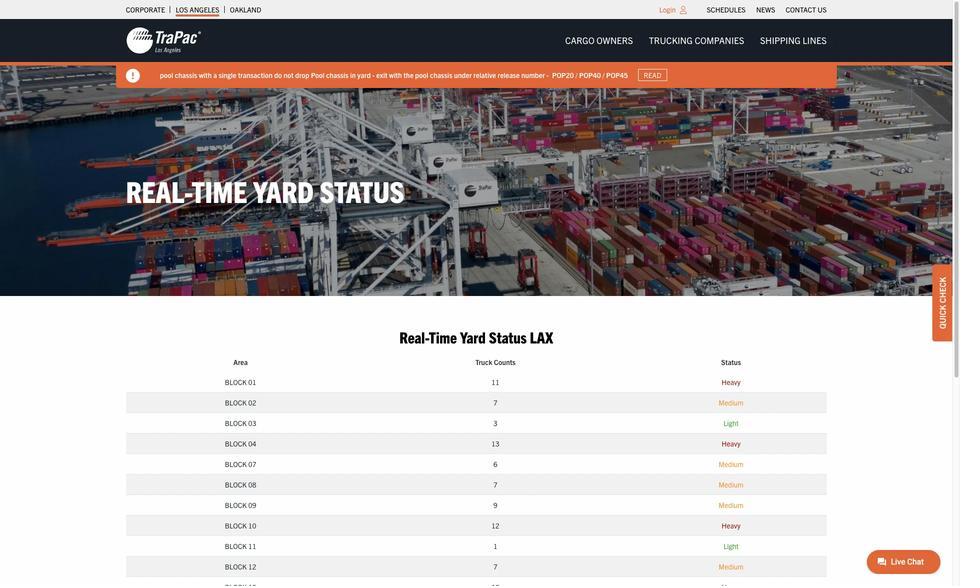 Task type: describe. For each thing, give the bounding box(es) containing it.
medium for block 02
[[719, 398, 744, 407]]

block 10
[[225, 522, 256, 531]]

block 03
[[225, 419, 256, 428]]

block 11
[[225, 542, 256, 551]]

0 vertical spatial 12
[[492, 522, 500, 531]]

news
[[756, 5, 776, 14]]

pop20
[[552, 70, 574, 79]]

time for real-time yard status
[[192, 173, 247, 209]]

counts
[[494, 358, 516, 367]]

1 chassis from the left
[[175, 70, 197, 79]]

cargo owners
[[565, 35, 633, 46]]

08
[[248, 481, 256, 490]]

10
[[248, 522, 256, 531]]

los angeles image
[[126, 27, 201, 55]]

7 for block 08
[[494, 481, 498, 490]]

01
[[248, 378, 256, 387]]

block 04
[[225, 439, 256, 448]]

check
[[938, 278, 948, 304]]

quick check
[[938, 278, 948, 329]]

block for block 09
[[225, 501, 247, 510]]

truck counts
[[476, 358, 516, 367]]

us
[[818, 5, 827, 14]]

1 vertical spatial 11
[[248, 542, 256, 551]]

light for 3
[[724, 419, 739, 428]]

transaction
[[238, 70, 273, 79]]

real-time yard status
[[126, 173, 404, 209]]

single
[[219, 70, 237, 79]]

news link
[[756, 3, 776, 17]]

09
[[248, 501, 256, 510]]

block for block 02
[[225, 398, 247, 407]]

shipping lines link
[[753, 30, 835, 51]]

block 09
[[225, 501, 256, 510]]

block for block 11
[[225, 542, 247, 551]]

real- for real-time yard status lax
[[400, 328, 429, 347]]

schedules
[[707, 5, 746, 14]]

07
[[248, 460, 256, 469]]

menu bar containing schedules
[[702, 3, 832, 17]]

do
[[274, 70, 282, 79]]

under
[[454, 70, 472, 79]]

area
[[234, 358, 248, 367]]

block for block 07
[[225, 460, 247, 469]]

pop40
[[579, 70, 601, 79]]

truck
[[476, 358, 493, 367]]

13
[[492, 439, 500, 448]]

trucking companies link
[[641, 30, 753, 51]]

3
[[494, 419, 498, 428]]

menu bar containing cargo owners
[[557, 30, 835, 51]]

oakland link
[[230, 3, 261, 17]]

pop45
[[606, 70, 628, 79]]

yard for real-time yard status lax
[[460, 328, 486, 347]]

read
[[644, 71, 662, 80]]

light image
[[680, 6, 687, 14]]

angeles
[[190, 5, 220, 14]]

contact
[[786, 5, 816, 14]]

1 with from the left
[[199, 70, 212, 79]]

block 12
[[225, 563, 256, 572]]

6
[[494, 460, 498, 469]]

block 07
[[225, 460, 256, 469]]

the
[[404, 70, 414, 79]]

medium for block 07
[[719, 460, 744, 469]]

status for real-time yard status lax
[[489, 328, 527, 347]]

04
[[248, 439, 256, 448]]

quick
[[938, 305, 948, 329]]

2 pool from the left
[[415, 70, 429, 79]]

yard for real-time yard status
[[253, 173, 314, 209]]

block for block 12
[[225, 563, 247, 572]]

status for real-time yard status
[[320, 173, 404, 209]]



Task type: vqa. For each thing, say whether or not it's contained in the screenshot.
Has
no



Task type: locate. For each thing, give the bounding box(es) containing it.
2 horizontal spatial status
[[722, 358, 741, 367]]

7 for block 12
[[494, 563, 498, 572]]

contact us link
[[786, 3, 827, 17]]

relative
[[474, 70, 496, 79]]

lines
[[803, 35, 827, 46]]

block for block 03
[[225, 419, 247, 428]]

exit
[[376, 70, 388, 79]]

time
[[192, 173, 247, 209], [429, 328, 457, 347]]

10 block from the top
[[225, 563, 247, 572]]

block down block 11 at the left bottom
[[225, 563, 247, 572]]

block left 03
[[225, 419, 247, 428]]

1 horizontal spatial -
[[547, 70, 549, 79]]

1 horizontal spatial chassis
[[326, 70, 349, 79]]

block left 04
[[225, 439, 247, 448]]

block left 10
[[225, 522, 247, 531]]

status
[[320, 173, 404, 209], [489, 328, 527, 347], [722, 358, 741, 367]]

read link
[[638, 69, 667, 81]]

2 block from the top
[[225, 398, 247, 407]]

block for block 04
[[225, 439, 247, 448]]

1 pool from the left
[[160, 70, 173, 79]]

block 02
[[225, 398, 256, 407]]

corporate
[[126, 5, 165, 14]]

chassis left under
[[430, 70, 453, 79]]

0 horizontal spatial time
[[192, 173, 247, 209]]

1 vertical spatial 7
[[494, 481, 498, 490]]

1 vertical spatial yard
[[460, 328, 486, 347]]

heavy
[[722, 378, 741, 387], [722, 439, 741, 448], [722, 522, 741, 531]]

1 vertical spatial 12
[[248, 563, 256, 572]]

block left 07
[[225, 460, 247, 469]]

trucking companies
[[649, 35, 745, 46]]

block for block 08
[[225, 481, 247, 490]]

9 block from the top
[[225, 542, 247, 551]]

0 vertical spatial menu bar
[[702, 3, 832, 17]]

7 block from the top
[[225, 501, 247, 510]]

1 horizontal spatial 12
[[492, 522, 500, 531]]

1 horizontal spatial time
[[429, 328, 457, 347]]

block 01
[[225, 378, 256, 387]]

7 for block 02
[[494, 398, 498, 407]]

time for real-time yard status lax
[[429, 328, 457, 347]]

pool
[[160, 70, 173, 79], [415, 70, 429, 79]]

1 medium from the top
[[719, 398, 744, 407]]

los angeles link
[[176, 3, 220, 17]]

light
[[724, 419, 739, 428], [724, 542, 739, 551]]

0 horizontal spatial /
[[576, 70, 578, 79]]

real-time yard status lax
[[400, 328, 553, 347]]

0 vertical spatial status
[[320, 173, 404, 209]]

medium for block 08
[[719, 481, 744, 490]]

with left the
[[389, 70, 402, 79]]

2 heavy from the top
[[722, 439, 741, 448]]

shipping
[[761, 35, 801, 46]]

7 down 6
[[494, 481, 498, 490]]

medium for block 09
[[719, 501, 744, 510]]

with left a
[[199, 70, 212, 79]]

3 7 from the top
[[494, 563, 498, 572]]

03
[[248, 419, 256, 428]]

1 block from the top
[[225, 378, 247, 387]]

0 horizontal spatial real-
[[126, 173, 192, 209]]

login link
[[660, 5, 676, 14]]

heavy for 13
[[722, 439, 741, 448]]

chassis
[[175, 70, 197, 79], [326, 70, 349, 79], [430, 70, 453, 79]]

1 vertical spatial real-
[[400, 328, 429, 347]]

2 medium from the top
[[719, 460, 744, 469]]

2 7 from the top
[[494, 481, 498, 490]]

medium
[[719, 398, 744, 407], [719, 460, 744, 469], [719, 481, 744, 490], [719, 501, 744, 510], [719, 563, 744, 572]]

2 vertical spatial heavy
[[722, 522, 741, 531]]

2 - from the left
[[547, 70, 549, 79]]

11 down 10
[[248, 542, 256, 551]]

6 block from the top
[[225, 481, 247, 490]]

2 / from the left
[[603, 70, 605, 79]]

real-
[[126, 173, 192, 209], [400, 328, 429, 347]]

11 down the truck counts
[[492, 378, 500, 387]]

5 medium from the top
[[719, 563, 744, 572]]

- left exit
[[372, 70, 375, 79]]

0 horizontal spatial yard
[[253, 173, 314, 209]]

los
[[176, 5, 188, 14]]

solid image
[[126, 69, 140, 83]]

medium for block 12
[[719, 563, 744, 572]]

0 horizontal spatial pool
[[160, 70, 173, 79]]

menu bar up the shipping
[[702, 3, 832, 17]]

drop
[[295, 70, 309, 79]]

/
[[576, 70, 578, 79], [603, 70, 605, 79]]

pool right solid icon
[[160, 70, 173, 79]]

/ left pop45 at top right
[[603, 70, 605, 79]]

banner
[[0, 19, 960, 88]]

light for 1
[[724, 542, 739, 551]]

schedules link
[[707, 3, 746, 17]]

11
[[492, 378, 500, 387], [248, 542, 256, 551]]

1 horizontal spatial status
[[489, 328, 527, 347]]

oakland
[[230, 5, 261, 14]]

1 vertical spatial light
[[724, 542, 739, 551]]

block for block 10
[[225, 522, 247, 531]]

0 horizontal spatial chassis
[[175, 70, 197, 79]]

2 vertical spatial status
[[722, 358, 741, 367]]

0 vertical spatial heavy
[[722, 378, 741, 387]]

banner containing cargo owners
[[0, 19, 960, 88]]

7
[[494, 398, 498, 407], [494, 481, 498, 490], [494, 563, 498, 572]]

3 heavy from the top
[[722, 522, 741, 531]]

9
[[494, 501, 498, 510]]

4 medium from the top
[[719, 501, 744, 510]]

0 horizontal spatial 12
[[248, 563, 256, 572]]

chassis left in at left
[[326, 70, 349, 79]]

0 vertical spatial yard
[[253, 173, 314, 209]]

2 chassis from the left
[[326, 70, 349, 79]]

1 horizontal spatial 11
[[492, 378, 500, 387]]

1 - from the left
[[372, 70, 375, 79]]

pool
[[311, 70, 325, 79]]

2 light from the top
[[724, 542, 739, 551]]

chassis left a
[[175, 70, 197, 79]]

block left 09
[[225, 501, 247, 510]]

block
[[225, 378, 247, 387], [225, 398, 247, 407], [225, 419, 247, 428], [225, 439, 247, 448], [225, 460, 247, 469], [225, 481, 247, 490], [225, 501, 247, 510], [225, 522, 247, 531], [225, 542, 247, 551], [225, 563, 247, 572]]

0 vertical spatial time
[[192, 173, 247, 209]]

2 vertical spatial 7
[[494, 563, 498, 572]]

los angeles
[[176, 5, 220, 14]]

5 block from the top
[[225, 460, 247, 469]]

1 7 from the top
[[494, 398, 498, 407]]

7 down 1
[[494, 563, 498, 572]]

0 vertical spatial real-
[[126, 173, 192, 209]]

1 vertical spatial menu bar
[[557, 30, 835, 51]]

corporate link
[[126, 3, 165, 17]]

menu bar down light icon
[[557, 30, 835, 51]]

release
[[498, 70, 520, 79]]

menu bar
[[702, 3, 832, 17], [557, 30, 835, 51]]

2 horizontal spatial chassis
[[430, 70, 453, 79]]

1
[[494, 542, 498, 551]]

block left 08
[[225, 481, 247, 490]]

owners
[[597, 35, 633, 46]]

1 / from the left
[[576, 70, 578, 79]]

block left 01 on the left of page
[[225, 378, 247, 387]]

yard
[[357, 70, 371, 79]]

block for block 01
[[225, 378, 247, 387]]

real- for real-time yard status
[[126, 173, 192, 209]]

pool chassis with a single transaction  do not drop pool chassis in yard -  exit with the pool chassis under relative release number -  pop20 / pop40 / pop45
[[160, 70, 628, 79]]

heavy for 11
[[722, 378, 741, 387]]

number
[[522, 70, 545, 79]]

1 horizontal spatial yard
[[460, 328, 486, 347]]

7 up 3
[[494, 398, 498, 407]]

block left 02
[[225, 398, 247, 407]]

1 vertical spatial heavy
[[722, 439, 741, 448]]

1 vertical spatial time
[[429, 328, 457, 347]]

contact us
[[786, 5, 827, 14]]

cargo
[[565, 35, 595, 46]]

login
[[660, 5, 676, 14]]

cargo owners link
[[557, 30, 641, 51]]

0 horizontal spatial 11
[[248, 542, 256, 551]]

trucking
[[649, 35, 693, 46]]

3 block from the top
[[225, 419, 247, 428]]

2 with from the left
[[389, 70, 402, 79]]

0 vertical spatial 7
[[494, 398, 498, 407]]

pool right the
[[415, 70, 429, 79]]

02
[[248, 398, 256, 407]]

1 horizontal spatial real-
[[400, 328, 429, 347]]

1 horizontal spatial with
[[389, 70, 402, 79]]

1 vertical spatial status
[[489, 328, 527, 347]]

block 08
[[225, 481, 256, 490]]

with
[[199, 70, 212, 79], [389, 70, 402, 79]]

a
[[213, 70, 217, 79]]

lax
[[530, 328, 553, 347]]

3 medium from the top
[[719, 481, 744, 490]]

/ left pop40
[[576, 70, 578, 79]]

1 horizontal spatial pool
[[415, 70, 429, 79]]

block down block 10
[[225, 542, 247, 551]]

0 horizontal spatial status
[[320, 173, 404, 209]]

companies
[[695, 35, 745, 46]]

- right number
[[547, 70, 549, 79]]

1 horizontal spatial /
[[603, 70, 605, 79]]

12 up 1
[[492, 522, 500, 531]]

0 vertical spatial 11
[[492, 378, 500, 387]]

1 light from the top
[[724, 419, 739, 428]]

12 down block 11 at the left bottom
[[248, 563, 256, 572]]

12
[[492, 522, 500, 531], [248, 563, 256, 572]]

1 heavy from the top
[[722, 378, 741, 387]]

in
[[350, 70, 356, 79]]

quick check link
[[933, 265, 953, 342]]

-
[[372, 70, 375, 79], [547, 70, 549, 79]]

3 chassis from the left
[[430, 70, 453, 79]]

yard
[[253, 173, 314, 209], [460, 328, 486, 347]]

0 vertical spatial light
[[724, 419, 739, 428]]

heavy for 12
[[722, 522, 741, 531]]

not
[[284, 70, 294, 79]]

8 block from the top
[[225, 522, 247, 531]]

4 block from the top
[[225, 439, 247, 448]]

shipping lines
[[761, 35, 827, 46]]

0 horizontal spatial with
[[199, 70, 212, 79]]

0 horizontal spatial -
[[372, 70, 375, 79]]



